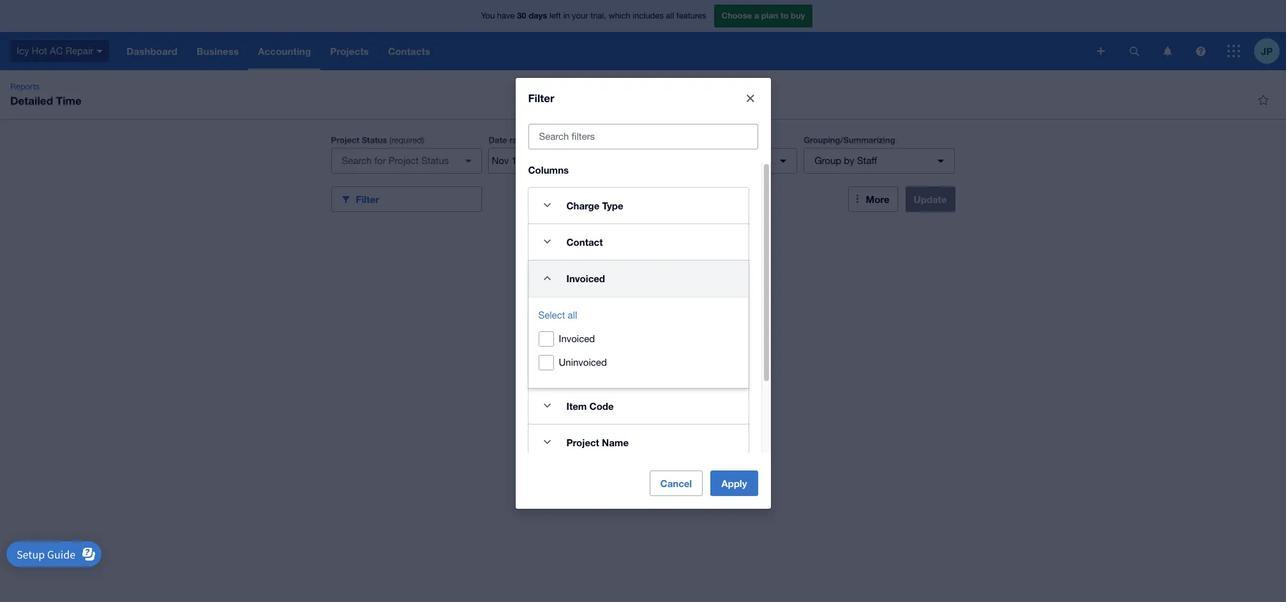 Task type: vqa. For each thing, say whether or not it's contained in the screenshot.
export
no



Task type: locate. For each thing, give the bounding box(es) containing it.
type
[[602, 200, 623, 211]]

1 vertical spatial invoiced
[[559, 333, 595, 344]]

which
[[609, 11, 631, 21]]

cancel button
[[650, 470, 703, 496]]

project inside filter dialog
[[567, 436, 599, 448]]

icy
[[17, 45, 29, 56]]

reports
[[10, 82, 40, 91]]

filter up this
[[528, 91, 555, 104]]

project for project name
[[567, 436, 599, 448]]

Select start date field
[[489, 149, 552, 173]]

)
[[422, 135, 424, 145]]

date
[[489, 135, 507, 145]]

choose a plan to buy
[[722, 10, 805, 21]]

2 expand image from the top
[[535, 429, 560, 455]]

all right select
[[568, 309, 577, 320]]

filter
[[528, 91, 555, 104], [356, 193, 379, 205]]

0 vertical spatial expand image
[[535, 192, 560, 218]]

reports detailed time
[[10, 82, 82, 107]]

this
[[537, 135, 552, 145]]

1 expand image from the top
[[535, 393, 560, 418]]

expand image
[[535, 192, 560, 218], [535, 229, 560, 254]]

navigation inside jp banner
[[117, 32, 1089, 70]]

month
[[555, 135, 578, 145]]

0 horizontal spatial filter
[[356, 193, 379, 205]]

staff
[[857, 155, 877, 166]]

to
[[781, 10, 789, 21]]

icy hot ac repair
[[17, 45, 93, 56]]

1 expand image from the top
[[535, 192, 560, 218]]

project
[[331, 135, 359, 145], [567, 436, 599, 448]]

update button
[[906, 186, 955, 212]]

filter button
[[331, 186, 482, 212]]

1 vertical spatial filter
[[356, 193, 379, 205]]

project left 'name' on the left of page
[[567, 436, 599, 448]]

expand image for item
[[535, 393, 560, 418]]

30
[[517, 10, 526, 21]]

left
[[550, 11, 561, 21]]

0 vertical spatial filter
[[528, 91, 555, 104]]

more button
[[848, 186, 898, 212]]

expand image left item
[[535, 393, 560, 418]]

expand image left charge on the left top of the page
[[535, 192, 560, 218]]

range
[[510, 135, 532, 145]]

all inside you have 30 days left in your trial, which includes all features
[[666, 11, 674, 21]]

navigation
[[117, 32, 1089, 70]]

1 vertical spatial expand image
[[535, 429, 560, 455]]

expand image left project name
[[535, 429, 560, 455]]

2 expand image from the top
[[535, 229, 560, 254]]

includes
[[633, 11, 664, 21]]

date range : this month
[[489, 135, 578, 145]]

days
[[529, 10, 547, 21]]

0 vertical spatial project
[[331, 135, 359, 145]]

1 horizontal spatial filter
[[528, 91, 555, 104]]

jp button
[[1255, 32, 1286, 70]]

trial,
[[591, 11, 607, 21]]

0 vertical spatial expand image
[[535, 393, 560, 418]]

1 vertical spatial all
[[568, 309, 577, 320]]

project for project status ( required )
[[331, 135, 359, 145]]

0 vertical spatial all
[[666, 11, 674, 21]]

1 vertical spatial expand image
[[535, 229, 560, 254]]

0 horizontal spatial project
[[331, 135, 359, 145]]

all left features
[[666, 11, 674, 21]]

filter inside button
[[356, 193, 379, 205]]

expand image for contact
[[535, 229, 560, 254]]

1 vertical spatial project
[[567, 436, 599, 448]]

svg image
[[1228, 45, 1240, 57], [1130, 46, 1139, 56], [1164, 46, 1172, 56], [1196, 46, 1206, 56], [97, 50, 103, 53]]

icy hot ac repair button
[[0, 32, 117, 70]]

code
[[590, 400, 614, 411]]

all inside button
[[568, 309, 577, 320]]

expand image for project
[[535, 429, 560, 455]]

filter down status
[[356, 193, 379, 205]]

invoiced down "contact" in the left of the page
[[567, 272, 605, 284]]

expand image up collapse icon
[[535, 229, 560, 254]]

invoiced
[[567, 272, 605, 284], [559, 333, 595, 344]]

select all
[[539, 309, 577, 320]]

0 horizontal spatial all
[[568, 309, 577, 320]]

uninvoiced
[[559, 357, 607, 367]]

1 horizontal spatial project
[[567, 436, 599, 448]]

all
[[666, 11, 674, 21], [568, 309, 577, 320]]

1 horizontal spatial all
[[666, 11, 674, 21]]

project left status
[[331, 135, 359, 145]]

filter inside dialog
[[528, 91, 555, 104]]

detailed
[[10, 94, 53, 107]]

invoiced up 'uninvoiced'
[[559, 333, 595, 344]]

expand image
[[535, 393, 560, 418], [535, 429, 560, 455]]



Task type: describe. For each thing, give the bounding box(es) containing it.
more
[[866, 193, 890, 205]]

charge
[[567, 200, 600, 211]]

:
[[532, 135, 535, 145]]

group
[[815, 155, 842, 166]]

hot
[[32, 45, 47, 56]]

group by staff
[[815, 155, 877, 166]]

svg image
[[1097, 47, 1105, 55]]

have
[[497, 11, 515, 21]]

in
[[563, 11, 570, 21]]

item
[[567, 400, 587, 411]]

your
[[572, 11, 588, 21]]

you have 30 days left in your trial, which includes all features
[[481, 10, 706, 21]]

Search filters field
[[529, 124, 758, 148]]

item code
[[567, 400, 614, 411]]

collapse image
[[535, 265, 560, 291]]

close image
[[738, 85, 763, 111]]

choose
[[722, 10, 752, 21]]

name
[[602, 436, 629, 448]]

a
[[754, 10, 759, 21]]

select all button
[[539, 307, 577, 323]]

reports link
[[5, 80, 45, 93]]

(
[[389, 135, 392, 145]]

repair
[[66, 45, 93, 56]]

group by staff button
[[804, 148, 955, 174]]

status
[[362, 135, 387, 145]]

time
[[56, 94, 82, 107]]

filter dialog
[[516, 78, 771, 533]]

charge type
[[567, 200, 623, 211]]

svg image inside icy hot ac repair popup button
[[97, 50, 103, 53]]

jp banner
[[0, 0, 1286, 70]]

required
[[392, 135, 422, 145]]

grouping/summarizing
[[804, 135, 895, 145]]

project status ( required )
[[331, 135, 424, 145]]

contact
[[567, 236, 603, 247]]

0 vertical spatial invoiced
[[567, 272, 605, 284]]

project name
[[567, 436, 629, 448]]

apply
[[722, 477, 747, 489]]

update
[[914, 193, 947, 205]]

cancel
[[660, 477, 692, 489]]

Select end date field
[[552, 149, 614, 173]]

ac
[[50, 45, 63, 56]]

columns
[[528, 164, 569, 175]]

by
[[844, 155, 855, 166]]

you
[[481, 11, 495, 21]]

buy
[[791, 10, 805, 21]]

jp
[[1261, 45, 1273, 57]]

apply button
[[711, 470, 758, 496]]

features
[[677, 11, 706, 21]]

plan
[[762, 10, 778, 21]]

expand image for charge type
[[535, 192, 560, 218]]

select
[[539, 309, 565, 320]]



